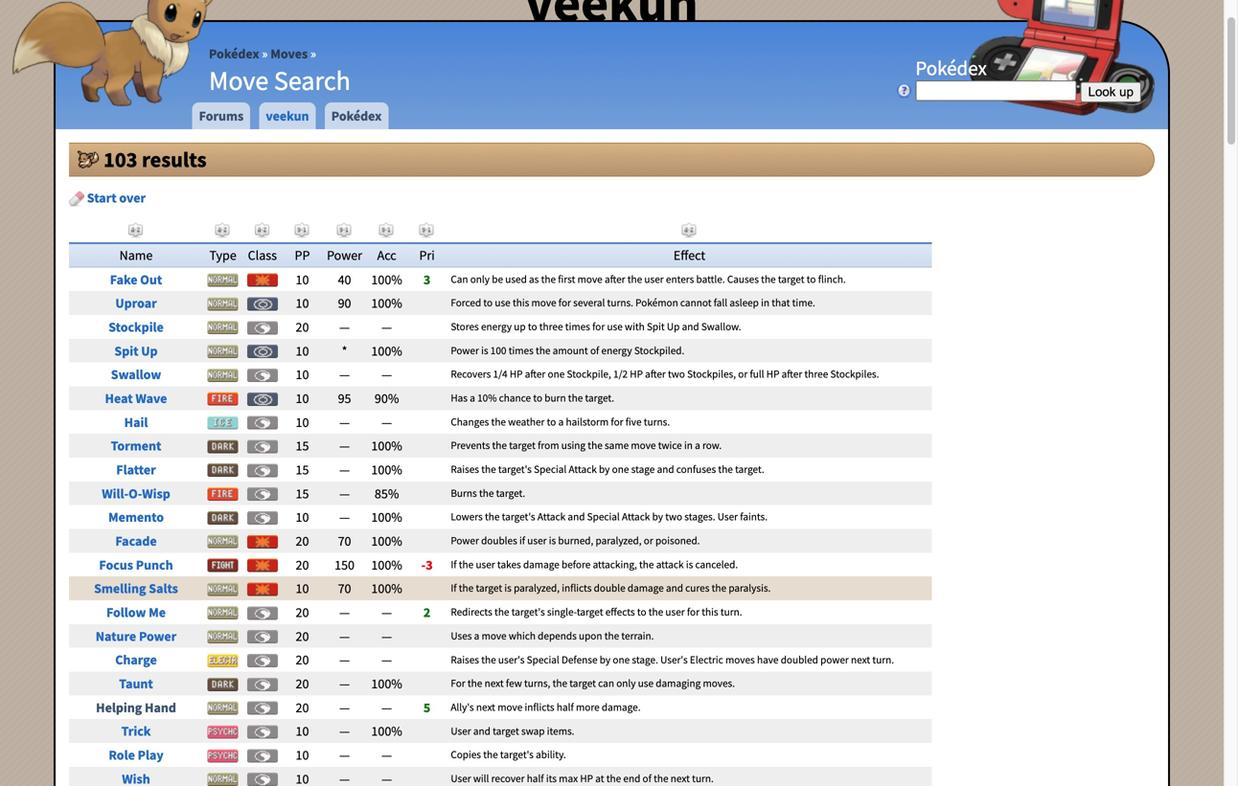 Task type: locate. For each thing, give the bounding box(es) containing it.
use down be
[[495, 296, 511, 310]]

2 horizontal spatial turn.
[[873, 653, 894, 667]]

4 status image from the top
[[247, 488, 278, 501]]

forums link
[[192, 103, 250, 129]]

1 vertical spatial 15
[[296, 461, 309, 479]]

the right 'for'
[[468, 677, 482, 691]]

0 horizontal spatial up
[[141, 342, 158, 360]]

uproar link
[[115, 295, 157, 312]]

status image for torment
[[247, 440, 278, 454]]

hp left at
[[580, 772, 593, 786]]

two up 'poisoned.'
[[665, 511, 682, 524]]

1 horizontal spatial pokédex
[[331, 107, 382, 125]]

None text field
[[916, 80, 1077, 101]]

pokédex link
[[209, 45, 259, 62], [325, 103, 389, 129]]

next left few
[[485, 677, 504, 691]]

8 100% from the top
[[371, 557, 402, 574]]

or
[[738, 368, 748, 381], [644, 534, 653, 548]]

2 vertical spatial user
[[451, 772, 471, 786]]

dark image for memento
[[208, 512, 238, 525]]

2 horizontal spatial pokédex
[[916, 56, 987, 81]]

sort image
[[215, 223, 231, 238], [255, 223, 270, 238], [295, 223, 310, 238], [337, 223, 352, 238], [419, 223, 435, 238], [682, 223, 697, 238]]

one up burn
[[548, 368, 565, 381]]

to right up
[[528, 320, 537, 334]]

status image
[[247, 369, 278, 382], [247, 417, 278, 430], [247, 512, 278, 525], [247, 726, 278, 739], [247, 750, 278, 763], [247, 774, 278, 787]]

hp
[[510, 368, 523, 381], [630, 368, 643, 381], [767, 368, 780, 381], [580, 772, 593, 786]]

1 vertical spatial of
[[643, 772, 652, 786]]

2 vertical spatial use
[[638, 677, 654, 691]]

1 horizontal spatial paralyzed,
[[596, 534, 642, 548]]

normal image for helping hand
[[208, 702, 238, 716]]

changes
[[451, 415, 489, 429]]

redirects the target's single-target effects to the user for this turn.
[[451, 606, 742, 619]]

1 vertical spatial fire image
[[208, 488, 238, 501]]

user and target swap items.
[[451, 725, 575, 738]]

user up user's
[[666, 606, 685, 619]]

4 10 from the top
[[296, 366, 309, 383]]

dark image for flatter
[[208, 464, 238, 478]]

70 up 150
[[338, 533, 351, 550]]

user left takes
[[476, 558, 495, 572]]

status image for memento
[[247, 512, 278, 525]]

1 vertical spatial special image
[[247, 393, 278, 406]]

power
[[327, 247, 362, 264], [451, 344, 479, 357], [451, 534, 479, 548], [139, 628, 177, 645]]

special
[[534, 463, 567, 476], [587, 511, 620, 524], [527, 653, 559, 667]]

100% for focus punch
[[371, 557, 402, 574]]

100
[[491, 344, 507, 357]]

1 physical image from the top
[[247, 536, 278, 549]]

0 vertical spatial target.
[[585, 392, 614, 405]]

a right uses
[[474, 630, 480, 643]]

power up 40
[[327, 247, 362, 264]]

poisoned.
[[656, 534, 700, 548]]

turns. up with
[[607, 296, 633, 310]]

this down cures
[[702, 606, 718, 619]]

the left amount
[[536, 344, 551, 357]]

1 normal image from the top
[[208, 274, 238, 287]]

turn. right end on the bottom right of the page
[[692, 772, 714, 786]]

single-
[[547, 606, 577, 619]]

1 vertical spatial target.
[[735, 463, 764, 476]]

dark image
[[208, 464, 238, 478], [208, 512, 238, 525], [208, 678, 238, 692]]

by for stage
[[599, 463, 610, 476]]

power down lowers
[[451, 534, 479, 548]]

1 psychic image from the top
[[208, 726, 238, 739]]

next
[[851, 653, 870, 667], [485, 677, 504, 691], [476, 701, 495, 714], [671, 772, 690, 786]]

the up terrain.
[[649, 606, 663, 619]]

up up swallow 'link' on the top left of the page
[[141, 342, 158, 360]]

will-
[[102, 485, 129, 502]]

1 15 from the top
[[296, 438, 309, 455]]

its
[[546, 772, 557, 786]]

1 fire image from the top
[[208, 393, 238, 406]]

and
[[682, 320, 699, 334], [657, 463, 674, 476], [568, 511, 585, 524], [666, 582, 683, 595], [473, 725, 491, 738]]

8 20 from the top
[[296, 699, 309, 717]]

2 dark image from the top
[[208, 512, 238, 525]]

2 physical image from the top
[[247, 559, 278, 573]]

fall
[[714, 296, 728, 310]]

0 vertical spatial only
[[470, 273, 490, 286]]

10 for memento
[[296, 509, 309, 526]]

normal image
[[208, 321, 238, 335], [208, 345, 238, 358], [208, 369, 238, 382], [208, 583, 238, 597], [208, 631, 238, 644], [208, 702, 238, 716]]

15 for will-o-wisp
[[296, 485, 309, 502]]

next right ally's
[[476, 701, 495, 714]]

2 psychic image from the top
[[208, 750, 238, 763]]

0 horizontal spatial paralyzed,
[[514, 582, 560, 595]]

spit right with
[[647, 320, 665, 334]]

is
[[481, 344, 488, 357], [549, 534, 556, 548], [686, 558, 693, 572], [504, 582, 512, 595]]

paralyzed,
[[596, 534, 642, 548], [514, 582, 560, 595]]

1 vertical spatial only
[[616, 677, 636, 691]]

0 horizontal spatial target.
[[496, 487, 525, 500]]

10 for heat wave
[[296, 390, 309, 407]]

0 vertical spatial by
[[599, 463, 610, 476]]

1 if from the top
[[451, 558, 457, 572]]

6 sort image from the left
[[682, 223, 697, 238]]

special image
[[247, 345, 278, 359], [247, 393, 278, 406]]

special image down special image
[[247, 345, 278, 359]]

sort image up acc on the left of the page
[[379, 223, 395, 238]]

0 horizontal spatial turn.
[[692, 772, 714, 786]]

6 status image from the top
[[247, 774, 278, 787]]

*
[[342, 342, 347, 360]]

up
[[667, 320, 680, 334], [141, 342, 158, 360]]

103
[[104, 146, 138, 173]]

stockpiles,
[[687, 368, 736, 381]]

have
[[757, 653, 779, 667]]

1 horizontal spatial spit
[[647, 320, 665, 334]]

1 horizontal spatial up
[[667, 320, 680, 334]]

70
[[338, 533, 351, 550], [338, 580, 351, 598]]

3 10 from the top
[[296, 342, 309, 360]]

power for power
[[327, 247, 362, 264]]

6 normal image from the top
[[208, 702, 238, 716]]

hp right 1/2
[[630, 368, 643, 381]]

psychic image
[[208, 726, 238, 739], [208, 750, 238, 763]]

results
[[142, 146, 207, 173]]

0 vertical spatial paralyzed,
[[596, 534, 642, 548]]

1 vertical spatial damage
[[628, 582, 664, 595]]

-3
[[421, 557, 433, 574]]

physical image
[[247, 536, 278, 549], [247, 559, 278, 573]]

2 fire image from the top
[[208, 488, 238, 501]]

uproar
[[115, 295, 157, 312]]

2 vertical spatial special
[[527, 653, 559, 667]]

0 vertical spatial if
[[451, 558, 457, 572]]

1 status image from the top
[[247, 321, 278, 335]]

moves move search
[[209, 45, 351, 97]]

1 100% from the top
[[371, 271, 402, 288]]

normal image
[[208, 274, 238, 287], [208, 297, 238, 311], [208, 536, 238, 549], [208, 607, 238, 620], [208, 774, 238, 787]]

focus
[[99, 557, 133, 574]]

psychic image for trick
[[208, 726, 238, 739]]

first
[[558, 273, 575, 286]]

3 normal image from the top
[[208, 369, 238, 382]]

confuses
[[676, 463, 716, 476]]

nature power link
[[96, 628, 177, 645]]

5 normal image from the top
[[208, 774, 238, 787]]

target's
[[498, 463, 532, 476], [502, 511, 535, 524], [512, 606, 545, 619], [500, 749, 534, 762]]

2 normal image from the top
[[208, 297, 238, 311]]

10 10 from the top
[[296, 747, 309, 764]]

0 horizontal spatial times
[[509, 344, 534, 357]]

0 vertical spatial or
[[738, 368, 748, 381]]

90
[[338, 295, 351, 312]]

sort image
[[128, 223, 144, 238], [379, 223, 395, 238]]

4 status image from the top
[[247, 726, 278, 739]]

target up redirects
[[476, 582, 502, 595]]

5 100% from the top
[[371, 461, 402, 479]]

1 horizontal spatial energy
[[601, 344, 632, 357]]

target.
[[585, 392, 614, 405], [735, 463, 764, 476], [496, 487, 525, 500]]

2 sort image from the left
[[255, 223, 270, 238]]

1 10 from the top
[[296, 271, 309, 288]]

user left faints.
[[718, 511, 738, 524]]

0 horizontal spatial energy
[[481, 320, 512, 334]]

0 horizontal spatial of
[[590, 344, 599, 357]]

0 vertical spatial user
[[718, 511, 738, 524]]

dark image down dark image at the bottom of the page
[[208, 464, 238, 478]]

2 special image from the top
[[247, 393, 278, 406]]

charge link
[[115, 652, 157, 669]]

special for attack
[[534, 463, 567, 476]]

flinch.
[[818, 273, 846, 286]]

of down stores energy up to three times for use with spit up and swallow.
[[590, 344, 599, 357]]

1 horizontal spatial turn.
[[721, 606, 742, 619]]

fire image up ice icon
[[208, 393, 238, 406]]

1 sort image from the left
[[215, 223, 231, 238]]

20 for 2
[[296, 604, 309, 622]]

or left 'poisoned.'
[[644, 534, 653, 548]]

6 status image from the top
[[247, 631, 278, 644]]

this up up
[[513, 296, 529, 310]]

a left 'row.' on the bottom right
[[695, 439, 700, 453]]

spit
[[647, 320, 665, 334], [114, 342, 138, 360]]

5 20 from the top
[[296, 628, 309, 645]]

0 vertical spatial fire image
[[208, 393, 238, 406]]

10 for swallow
[[296, 366, 309, 383]]

9 10 from the top
[[296, 723, 309, 741]]

turns. right "five"
[[644, 415, 670, 429]]

the right burn
[[568, 392, 583, 405]]

veekun
[[266, 107, 309, 125]]

turn. right "power" in the bottom right of the page
[[873, 653, 894, 667]]

chance
[[499, 392, 531, 405]]

after
[[605, 273, 625, 286], [525, 368, 546, 381], [645, 368, 666, 381], [782, 368, 802, 381]]

for
[[559, 296, 571, 310], [592, 320, 605, 334], [611, 415, 623, 429], [687, 606, 700, 619]]

sort image up 'effect'
[[682, 223, 697, 238]]

five
[[626, 415, 642, 429]]

2 10 from the top
[[296, 295, 309, 312]]

1 horizontal spatial or
[[738, 368, 748, 381]]

fire image down dark image at the bottom of the page
[[208, 488, 238, 501]]

swallow link
[[111, 366, 161, 383]]

1 vertical spatial dark image
[[208, 512, 238, 525]]

raises down uses
[[451, 653, 479, 667]]

torment
[[111, 438, 161, 455]]

1 horizontal spatial in
[[761, 296, 770, 310]]

0 vertical spatial raises
[[451, 463, 479, 476]]

5 normal image from the top
[[208, 631, 238, 644]]

times right 100
[[509, 344, 534, 357]]

1 physical image from the top
[[247, 274, 278, 287]]

2 70 from the top
[[338, 580, 351, 598]]

1 vertical spatial if
[[451, 582, 457, 595]]

5 status image from the top
[[247, 750, 278, 763]]

veekun link
[[259, 103, 316, 129]]

1 vertical spatial 70
[[338, 580, 351, 598]]

2 vertical spatial dark image
[[208, 678, 238, 692]]

the up burns the target. on the left bottom of the page
[[481, 463, 496, 476]]

0 vertical spatial special image
[[247, 345, 278, 359]]

raises the user's special defense by one stage.  user's electric moves have doubled power next turn.
[[451, 653, 894, 667]]

0 horizontal spatial or
[[644, 534, 653, 548]]

user
[[644, 273, 664, 286], [527, 534, 547, 548], [476, 558, 495, 572], [666, 606, 685, 619]]

one for attack
[[612, 463, 629, 476]]

target down weather in the bottom left of the page
[[509, 439, 536, 453]]

and right stage
[[657, 463, 674, 476]]

the right 'copies'
[[483, 749, 498, 762]]

3 status image from the top
[[247, 464, 278, 478]]

attack up power doubles if user is burned, paralyzed, or poisoned.
[[538, 511, 566, 524]]

fire image
[[208, 393, 238, 406], [208, 488, 238, 501]]

20 for for the next few turns, the target can only use damaging moves.
[[296, 676, 309, 693]]

power for power is 100 times the amount of energy stockpiled.
[[451, 344, 479, 357]]

4 sort image from the left
[[337, 223, 352, 238]]

trick link
[[121, 723, 151, 741]]

1 vertical spatial one
[[612, 463, 629, 476]]

raises for raises the target's special attack by one stage and confuses the target.
[[451, 463, 479, 476]]

0 vertical spatial dark image
[[208, 464, 238, 478]]

raises up burns
[[451, 463, 479, 476]]

1 horizontal spatial half
[[557, 701, 574, 714]]

asleep
[[730, 296, 759, 310]]

fake out
[[110, 271, 162, 288]]

10 100% from the top
[[371, 676, 402, 693]]

3 dark image from the top
[[208, 678, 238, 692]]

8 10 from the top
[[296, 580, 309, 598]]

0 horizontal spatial pokédex link
[[209, 45, 259, 62]]

2
[[424, 604, 431, 622]]

power down stores
[[451, 344, 479, 357]]

100% for memento
[[371, 509, 402, 526]]

dark image up 'fighting' icon on the left of the page
[[208, 512, 238, 525]]

9 100% from the top
[[371, 580, 402, 598]]

2 horizontal spatial use
[[638, 677, 654, 691]]

10%
[[477, 392, 497, 405]]

0 vertical spatial of
[[590, 344, 599, 357]]

fake out link
[[110, 271, 162, 288]]

1 horizontal spatial damage
[[628, 582, 664, 595]]

or left the full
[[738, 368, 748, 381]]

7 status image from the top
[[247, 655, 278, 668]]

help image
[[896, 83, 912, 98]]

special up burned,
[[587, 511, 620, 524]]

nature power
[[96, 628, 177, 645]]

with
[[625, 320, 645, 334]]

2 20 from the top
[[296, 533, 309, 550]]

10 for role play
[[296, 747, 309, 764]]

3 down pri
[[424, 271, 431, 288]]

0 horizontal spatial three
[[539, 320, 563, 334]]

3 15 from the top
[[296, 485, 309, 502]]

2 physical image from the top
[[247, 583, 278, 597]]

user for user and target swap items.
[[451, 725, 471, 738]]

0 vertical spatial one
[[548, 368, 565, 381]]

ability.
[[536, 749, 566, 762]]

2 vertical spatial by
[[600, 653, 611, 667]]

twice
[[658, 439, 682, 453]]

physical image
[[247, 274, 278, 287], [247, 583, 278, 597]]

hail link
[[124, 414, 148, 431]]

0 vertical spatial inflicts
[[562, 582, 592, 595]]

2 normal image from the top
[[208, 345, 238, 358]]

2 vertical spatial turn.
[[692, 772, 714, 786]]

power down me
[[139, 628, 177, 645]]

power for power doubles if user is burned, paralyzed, or poisoned.
[[451, 534, 479, 548]]

only left be
[[470, 273, 490, 286]]

1 normal image from the top
[[208, 321, 238, 335]]

3 100% from the top
[[371, 342, 402, 360]]

energy left up
[[481, 320, 512, 334]]

target's for role play
[[500, 749, 534, 762]]

only right can
[[616, 677, 636, 691]]

0 horizontal spatial in
[[684, 439, 693, 453]]

0 horizontal spatial pokédex
[[209, 45, 259, 62]]

3 normal image from the top
[[208, 536, 238, 549]]

attack down stage
[[622, 511, 650, 524]]

damage
[[523, 558, 560, 572], [628, 582, 664, 595]]

and down cannot
[[682, 320, 699, 334]]

0 vertical spatial special
[[534, 463, 567, 476]]

1 vertical spatial psychic image
[[208, 750, 238, 763]]

None submit
[[1081, 82, 1141, 103]]

attack down prevents the target from using the same move twice in a row.
[[569, 463, 597, 476]]

from
[[538, 439, 559, 453]]

9 status image from the top
[[247, 702, 278, 716]]

one left stage
[[612, 463, 629, 476]]

sort image up class
[[255, 223, 270, 238]]

use left with
[[607, 320, 623, 334]]

1 horizontal spatial this
[[702, 606, 718, 619]]

0 vertical spatial half
[[557, 701, 574, 714]]

8 status image from the top
[[247, 678, 278, 692]]

1 70 from the top
[[338, 533, 351, 550]]

4 100% from the top
[[371, 438, 402, 455]]

11 100% from the top
[[371, 723, 402, 741]]

2 raises from the top
[[451, 653, 479, 667]]

1 horizontal spatial turns.
[[644, 415, 670, 429]]

0 horizontal spatial spit
[[114, 342, 138, 360]]

4 20 from the top
[[296, 604, 309, 622]]

1 raises from the top
[[451, 463, 479, 476]]

energy up 1/2
[[601, 344, 632, 357]]

1 horizontal spatial sort image
[[379, 223, 395, 238]]

burn
[[545, 392, 566, 405]]

uses
[[451, 630, 472, 643]]

0 vertical spatial up
[[667, 320, 680, 334]]

0 horizontal spatial this
[[513, 296, 529, 310]]

10 for spit up
[[296, 342, 309, 360]]

10 for trick
[[296, 723, 309, 741]]

can
[[451, 273, 468, 286]]

pokédex link up move
[[209, 45, 259, 62]]

10 for smelling salts
[[296, 580, 309, 598]]

1 special image from the top
[[247, 345, 278, 359]]

half left more
[[557, 701, 574, 714]]

memento link
[[108, 509, 164, 526]]

status image
[[247, 321, 278, 335], [247, 440, 278, 454], [247, 464, 278, 478], [247, 488, 278, 501], [247, 607, 278, 620], [247, 631, 278, 644], [247, 655, 278, 668], [247, 678, 278, 692], [247, 702, 278, 716]]

target's up burns the target. on the left bottom of the page
[[498, 463, 532, 476]]

to right forced
[[483, 296, 493, 310]]

status image for swallow
[[247, 369, 278, 382]]

one
[[548, 368, 565, 381], [612, 463, 629, 476], [613, 653, 630, 667]]

move left which
[[482, 630, 507, 643]]

as
[[529, 273, 539, 286]]

1 horizontal spatial target.
[[585, 392, 614, 405]]

if right -3
[[451, 558, 457, 572]]

end
[[623, 772, 641, 786]]

0 horizontal spatial sort image
[[128, 223, 144, 238]]

7 100% from the top
[[371, 533, 402, 550]]

20 for power doubles if user is burned, paralyzed, or poisoned.
[[296, 533, 309, 550]]

in left that
[[761, 296, 770, 310]]

status image for role play
[[247, 750, 278, 763]]

0 vertical spatial damage
[[523, 558, 560, 572]]

is left 100
[[481, 344, 488, 357]]

the left 'same'
[[588, 439, 603, 453]]

0 vertical spatial 70
[[338, 533, 351, 550]]

spit up swallow 'link' on the top left of the page
[[114, 342, 138, 360]]

2 vertical spatial 15
[[296, 485, 309, 502]]

1 dark image from the top
[[208, 464, 238, 478]]

two down stockpiled. on the right of page
[[668, 368, 685, 381]]

2 status image from the top
[[247, 417, 278, 430]]

7 10 from the top
[[296, 509, 309, 526]]

1 horizontal spatial three
[[805, 368, 828, 381]]

doubles
[[481, 534, 517, 548]]

special image for *
[[247, 345, 278, 359]]

5 10 from the top
[[296, 390, 309, 407]]

0 horizontal spatial attack
[[538, 511, 566, 524]]

turn. down paralysis.
[[721, 606, 742, 619]]

target's for memento
[[502, 511, 535, 524]]

1 vertical spatial use
[[607, 320, 623, 334]]

1 status image from the top
[[247, 369, 278, 382]]

2 100% from the top
[[371, 295, 402, 312]]

1 vertical spatial energy
[[601, 344, 632, 357]]

3 status image from the top
[[247, 512, 278, 525]]

6 100% from the top
[[371, 509, 402, 526]]

2 if from the top
[[451, 582, 457, 595]]

6 10 from the top
[[296, 414, 309, 431]]

status image for nature power
[[247, 631, 278, 644]]

times up amount
[[565, 320, 590, 334]]

1 vertical spatial in
[[684, 439, 693, 453]]

1 20 from the top
[[296, 319, 309, 336]]

40
[[338, 271, 351, 288]]

copies the target's ability.
[[451, 749, 566, 762]]

4 normal image from the top
[[208, 583, 238, 597]]

swallow
[[111, 366, 161, 383]]

100% for uproar
[[371, 295, 402, 312]]

7 20 from the top
[[296, 676, 309, 693]]

spit up link
[[114, 342, 158, 360]]

0 vertical spatial turn.
[[721, 606, 742, 619]]

normal image for follow me
[[208, 607, 238, 620]]

1 vertical spatial physical image
[[247, 583, 278, 597]]

if for 70
[[451, 582, 457, 595]]

sort image up 40
[[337, 223, 352, 238]]

5 status image from the top
[[247, 607, 278, 620]]

1 vertical spatial 3
[[426, 557, 433, 574]]

status image for taunt
[[247, 678, 278, 692]]

3 20 from the top
[[296, 557, 309, 574]]

if the user takes damage before attacking, the attack is canceled.
[[451, 558, 738, 572]]

2 15 from the top
[[296, 461, 309, 479]]

raises for raises the user's special defense by one stage.  user's electric moves have doubled power next turn.
[[451, 653, 479, 667]]

2 status image from the top
[[247, 440, 278, 454]]

0 vertical spatial 15
[[296, 438, 309, 455]]

1 horizontal spatial attack
[[569, 463, 597, 476]]

1 vertical spatial up
[[141, 342, 158, 360]]

1 horizontal spatial times
[[565, 320, 590, 334]]

4 normal image from the top
[[208, 607, 238, 620]]

burns
[[451, 487, 477, 500]]



Task type: vqa. For each thing, say whether or not it's contained in the screenshot.
→ image related to remove icon associated with 2nd ← image
no



Task type: describe. For each thing, give the bounding box(es) containing it.
20 for stores energy up to three times for use with spit up and swallow.
[[296, 319, 309, 336]]

1 horizontal spatial pokédex link
[[325, 103, 389, 129]]

follow
[[106, 604, 146, 622]]

facade
[[115, 533, 157, 550]]

for
[[451, 677, 465, 691]]

the right -3
[[459, 558, 474, 572]]

stockpile link
[[108, 319, 164, 336]]

cannot
[[680, 296, 712, 310]]

name
[[119, 247, 153, 264]]

wave
[[135, 390, 167, 407]]

weather
[[508, 415, 545, 429]]

heat wave
[[105, 390, 167, 407]]

status image for helping hand
[[247, 702, 278, 716]]

85%
[[375, 485, 399, 502]]

focus punch link
[[99, 557, 173, 574]]

role play link
[[109, 747, 164, 764]]

is left burned,
[[549, 534, 556, 548]]

physical image for 40
[[247, 274, 278, 287]]

search
[[274, 64, 351, 97]]

if
[[519, 534, 525, 548]]

0 vertical spatial in
[[761, 296, 770, 310]]

70 for 20
[[338, 533, 351, 550]]

several
[[573, 296, 605, 310]]

next right end on the bottom right of the page
[[671, 772, 690, 786]]

15 for flatter
[[296, 461, 309, 479]]

user will recover half its max hp at the end of the next turn.
[[451, 772, 714, 786]]

fire image for heat wave
[[208, 393, 238, 406]]

normal image for smelling salts
[[208, 583, 238, 597]]

charge
[[115, 652, 157, 669]]

stockpile,
[[567, 368, 611, 381]]

move
[[209, 64, 269, 97]]

depends
[[538, 630, 577, 643]]

0 vertical spatial 3
[[424, 271, 431, 288]]

the right burns
[[479, 487, 494, 500]]

and up burned,
[[568, 511, 585, 524]]

hp right the full
[[767, 368, 780, 381]]

normal image for spit up
[[208, 345, 238, 358]]

target's up which
[[512, 606, 545, 619]]

1 sort image from the left
[[128, 223, 144, 238]]

damaging
[[656, 677, 701, 691]]

5 sort image from the left
[[419, 223, 435, 238]]

15 for torment
[[296, 438, 309, 455]]

hailstorm
[[566, 415, 609, 429]]

150
[[335, 557, 355, 574]]

1 vertical spatial turn.
[[873, 653, 894, 667]]

redirects
[[451, 606, 492, 619]]

0 horizontal spatial only
[[470, 273, 490, 286]]

1 horizontal spatial of
[[643, 772, 652, 786]]

to up from
[[547, 415, 556, 429]]

normal image for nature power
[[208, 631, 238, 644]]

before
[[562, 558, 591, 572]]

the up redirects
[[459, 582, 474, 595]]

that
[[772, 296, 790, 310]]

taunt
[[119, 676, 153, 693]]

1 vertical spatial times
[[509, 344, 534, 357]]

is down takes
[[504, 582, 512, 595]]

dark image
[[208, 440, 238, 454]]

0 vertical spatial energy
[[481, 320, 512, 334]]

target up that
[[778, 273, 805, 286]]

fire image for will-o-wisp
[[208, 488, 238, 501]]

user's
[[498, 653, 525, 667]]

100% for spit up
[[371, 342, 402, 360]]

status image for charge
[[247, 655, 278, 668]]

the right cures
[[712, 582, 727, 595]]

over
[[119, 189, 146, 206]]

1 horizontal spatial inflicts
[[562, 582, 592, 595]]

nature
[[96, 628, 136, 645]]

10 for uproar
[[296, 295, 309, 312]]

0 horizontal spatial use
[[495, 296, 511, 310]]

0 horizontal spatial damage
[[523, 558, 560, 572]]

1 vertical spatial three
[[805, 368, 828, 381]]

the right as
[[541, 273, 556, 286]]

and up 'copies'
[[473, 725, 491, 738]]

1 vertical spatial special
[[587, 511, 620, 524]]

0 vertical spatial this
[[513, 296, 529, 310]]

1 vertical spatial two
[[665, 511, 682, 524]]

the right turns,
[[553, 677, 567, 691]]

fighting image
[[208, 559, 238, 573]]

physical image for 150
[[247, 559, 278, 573]]

100% for trick
[[371, 723, 402, 741]]

target up upon
[[577, 606, 603, 619]]

100% for facade
[[371, 533, 402, 550]]

salts
[[149, 580, 178, 598]]

amount
[[553, 344, 588, 357]]

target left can
[[570, 677, 596, 691]]

at
[[595, 772, 604, 786]]

user up pokémon
[[644, 273, 664, 286]]

takes
[[497, 558, 521, 572]]

1 vertical spatial by
[[652, 511, 663, 524]]

smelling salts link
[[94, 580, 178, 598]]

the left attack
[[639, 558, 654, 572]]

attack
[[656, 558, 684, 572]]

1 horizontal spatial only
[[616, 677, 636, 691]]

0 vertical spatial pokédex link
[[209, 45, 259, 62]]

memento
[[108, 509, 164, 526]]

for down first
[[559, 296, 571, 310]]

status image for trick
[[247, 726, 278, 739]]

target up copies the target's ability.
[[493, 725, 519, 738]]

acc
[[377, 247, 396, 264]]

follow me link
[[106, 604, 166, 622]]

the down 10%
[[491, 415, 506, 429]]

max
[[559, 772, 578, 786]]

few
[[506, 677, 522, 691]]

stockpile
[[108, 319, 164, 336]]

electric image
[[208, 655, 238, 668]]

70 for 10
[[338, 580, 351, 598]]

for down 'several'
[[592, 320, 605, 334]]

the right prevents
[[492, 439, 507, 453]]

move down as
[[531, 296, 556, 310]]

to left burn
[[533, 392, 542, 405]]

hail
[[124, 414, 148, 431]]

the right redirects
[[495, 606, 509, 619]]

the right at
[[606, 772, 621, 786]]

normal image for uproar
[[208, 297, 238, 311]]

recovers
[[451, 368, 491, 381]]

prevents the target from using the same move twice in a row.
[[451, 439, 722, 453]]

6 20 from the top
[[296, 652, 309, 669]]

the down 'row.' on the bottom right
[[718, 463, 733, 476]]

status image for follow me
[[247, 607, 278, 620]]

flatter
[[116, 461, 156, 479]]

torment link
[[111, 438, 161, 455]]

role play
[[109, 747, 164, 764]]

one for defense
[[613, 653, 630, 667]]

a right 'has'
[[470, 392, 475, 405]]

dark image for taunt
[[208, 678, 238, 692]]

copies
[[451, 749, 481, 762]]

after up forced to use this move for several turns.  pokémon cannot fall asleep in that time. at top
[[605, 273, 625, 286]]

100% for torment
[[371, 438, 402, 455]]

status image for hail
[[247, 417, 278, 430]]

and left cures
[[666, 582, 683, 595]]

a down burn
[[558, 415, 564, 429]]

normal image for fake out
[[208, 274, 238, 287]]

me
[[149, 604, 166, 622]]

which
[[509, 630, 536, 643]]

the right the causes
[[761, 273, 776, 286]]

status image for stockpile
[[247, 321, 278, 335]]

heat wave link
[[105, 390, 167, 407]]

recover
[[491, 772, 525, 786]]

special image for 95
[[247, 393, 278, 406]]

for left "five"
[[611, 415, 623, 429]]

special for defense
[[527, 653, 559, 667]]

normal image for swallow
[[208, 369, 238, 382]]

fake
[[110, 271, 138, 288]]

0 vertical spatial two
[[668, 368, 685, 381]]

target's for flatter
[[498, 463, 532, 476]]

burned,
[[558, 534, 594, 548]]

20 for 5
[[296, 699, 309, 717]]

will
[[473, 772, 489, 786]]

o-
[[129, 485, 142, 502]]

class
[[248, 247, 277, 264]]

flatter link
[[116, 461, 156, 479]]

enters
[[666, 273, 694, 286]]

raises the target's special attack by one stage and confuses the target.
[[451, 463, 764, 476]]

is right attack
[[686, 558, 693, 572]]

move right first
[[578, 273, 603, 286]]

0 horizontal spatial turns.
[[607, 296, 633, 310]]

1 vertical spatial turns.
[[644, 415, 670, 429]]

effect
[[674, 247, 706, 264]]

the left user's
[[481, 653, 496, 667]]

the up forced to use this move for several turns.  pokémon cannot fall asleep in that time. at top
[[628, 273, 642, 286]]

100% for flatter
[[371, 461, 402, 479]]

by for stage.
[[600, 653, 611, 667]]

psychic image for role play
[[208, 750, 238, 763]]

has a 10% chance to burn the target.
[[451, 392, 614, 405]]

1 horizontal spatial use
[[607, 320, 623, 334]]

stores energy up to three times for use with spit up and swallow.
[[451, 320, 741, 334]]

double
[[594, 582, 626, 595]]

10 for fake out
[[296, 271, 309, 288]]

the right upon
[[605, 630, 619, 643]]

100% for taunt
[[371, 676, 402, 693]]

2 vertical spatial target.
[[496, 487, 525, 500]]

100% for fake out
[[371, 271, 402, 288]]

normal image for stockpile
[[208, 321, 238, 335]]

battle.
[[696, 273, 725, 286]]

after up has a 10% chance to burn the target.
[[525, 368, 546, 381]]

normal image for facade
[[208, 536, 238, 549]]

power is 100 times the amount of energy stockpiled.
[[451, 344, 685, 357]]

95
[[338, 390, 351, 407]]

be
[[492, 273, 503, 286]]

electric
[[690, 653, 723, 667]]

10 for hail
[[296, 414, 309, 431]]

the down burns the target. on the left bottom of the page
[[485, 511, 500, 524]]

if for 150
[[451, 558, 457, 572]]

0 horizontal spatial half
[[527, 772, 544, 786]]

status image for will-o-wisp
[[247, 488, 278, 501]]

3 sort image from the left
[[295, 223, 310, 238]]

power doubles if user is burned, paralyzed, or poisoned.
[[451, 534, 700, 548]]

1/4
[[493, 368, 508, 381]]

hand
[[145, 699, 176, 717]]

100% for smelling salts
[[371, 580, 402, 598]]

the right end on the bottom right of the page
[[654, 772, 669, 786]]

will-o-wisp
[[102, 485, 170, 502]]

pp
[[295, 247, 310, 264]]

2 horizontal spatial attack
[[622, 511, 650, 524]]

to left flinch.
[[807, 273, 816, 286]]

start
[[87, 189, 117, 206]]

wisp
[[142, 485, 170, 502]]

0 vertical spatial three
[[539, 320, 563, 334]]

2 sort image from the left
[[379, 223, 395, 238]]

status image for flatter
[[247, 464, 278, 478]]

user for user will recover half its max hp at the end of the next turn.
[[451, 772, 471, 786]]

1/2
[[613, 368, 628, 381]]

next right "power" in the bottom right of the page
[[851, 653, 870, 667]]

can only be used as the first move after the user enters battle.  causes the target to flinch.
[[451, 273, 846, 286]]

physical image for 70
[[247, 536, 278, 549]]

hp right 1/4
[[510, 368, 523, 381]]

user right "if"
[[527, 534, 547, 548]]

1 vertical spatial spit
[[114, 342, 138, 360]]

move up user and target swap items.
[[498, 701, 523, 714]]

physical image for 70
[[247, 583, 278, 597]]

after down stockpiled. on the right of page
[[645, 368, 666, 381]]

after right the full
[[782, 368, 802, 381]]

forced to use this move for several turns.  pokémon cannot fall asleep in that time.
[[451, 296, 815, 310]]

1 vertical spatial inflicts
[[525, 701, 555, 714]]

for down cures
[[687, 606, 700, 619]]

20 for -3
[[296, 557, 309, 574]]

has
[[451, 392, 468, 405]]

special image
[[247, 298, 278, 311]]

move up stage
[[631, 439, 656, 453]]

to right effects
[[637, 606, 646, 619]]

ice image
[[208, 416, 238, 430]]

power
[[821, 653, 849, 667]]

0 vertical spatial times
[[565, 320, 590, 334]]



